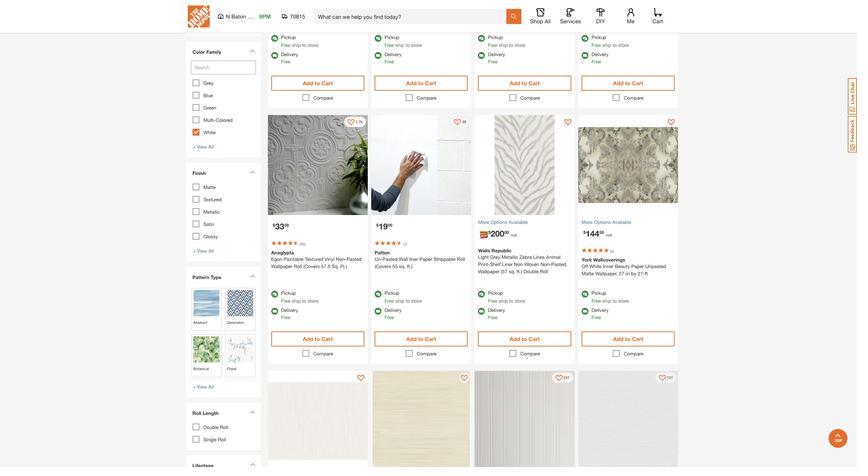 Task type: describe. For each thing, give the bounding box(es) containing it.
york
[[582, 257, 592, 263]]

60.75 sq. ft. metallic pearl vertical stria embossed vinyl un-pasted wallpaper roll image
[[268, 371, 368, 467]]

paper inside patton un-pasted wall liner paper strippable roll (covers 55 sq. ft.)
[[420, 256, 433, 262]]

inner
[[603, 264, 614, 269]]

5 caret icon image from the top
[[250, 463, 255, 466]]

off
[[582, 264, 589, 269]]

55
[[393, 264, 398, 269]]

$ 33 59
[[273, 222, 289, 231]]

ft
[[646, 271, 648, 277]]

pre-pasted link
[[204, 10, 227, 16]]

wall
[[399, 256, 408, 262]]

beadboard vinyl pre-pasted wallpaper roll (covers 56.4 sq. ft.) image
[[475, 371, 575, 467]]

me button
[[620, 8, 642, 25]]

39
[[462, 119, 467, 124]]

me
[[627, 18, 635, 24]]

options for light grey metallic zebra lines animal print-shelf liner non-woven non-pasted wallpaper (57 sq. ft.) double roll
[[491, 219, 508, 225]]

grey link
[[204, 80, 214, 86]]

display image inside 131 dropdown button
[[660, 375, 666, 382]]

1 + view all from the top
[[193, 144, 214, 149]]

abstract link
[[193, 290, 220, 329]]

( for 19
[[403, 242, 404, 246]]

options for (
[[595, 219, 611, 225]]

131 button
[[656, 373, 677, 383]]

57.5
[[321, 264, 331, 269]]

display image for cashmere classic faux grasscloth off-white textured peel and stick wallpaper image
[[461, 375, 468, 382]]

00 for 19
[[388, 223, 393, 228]]

glossy link
[[204, 233, 218, 239]]

pre-pasted
[[204, 10, 227, 16]]

39 button
[[451, 117, 470, 127]]

sq. inside patton un-pasted wall liner paper strippable roll (covers 55 sq. ft.)
[[399, 264, 406, 269]]

finish link
[[189, 166, 258, 182]]

glossy
[[204, 233, 218, 239]]

available shipping image for light grey metallic zebra lines animal print-shelf liner non-woven non-pasted wallpaper (57 sq. ft.) double roll
[[479, 308, 485, 315]]

botanical
[[193, 366, 209, 371]]

caret icon image for color family
[[250, 49, 255, 52]]

shop all
[[531, 18, 551, 24]]

0 vertical spatial textured
[[204, 196, 222, 202]]

liner
[[503, 261, 513, 267]]

the home depot logo image
[[188, 5, 210, 27]]

$ 144 50 /roll
[[584, 229, 612, 239]]

colored
[[216, 117, 233, 123]]

available for (
[[613, 219, 632, 225]]

59
[[285, 223, 289, 228]]

textured link
[[204, 196, 222, 202]]

view for finish
[[197, 248, 207, 254]]

1 horizontal spatial non-
[[514, 261, 525, 267]]

1 view from the top
[[197, 144, 207, 149]]

45
[[301, 242, 305, 246]]

237 button
[[553, 373, 574, 383]]

3
[[612, 249, 614, 254]]

70815 button
[[282, 13, 306, 20]]

+ view all for pattern type
[[193, 384, 214, 390]]

botanical link
[[193, 336, 220, 375]]

ft.
[[506, 15, 510, 21]]

1 + view all link from the top
[[189, 139, 258, 154]]

roll inside anaglypta egon paintable textured vinyl non-pasted wallpaper roll (covers 57.5 sq. ft.)
[[294, 264, 302, 269]]

0 horizontal spatial matte
[[204, 184, 216, 190]]

pre-
[[204, 10, 213, 16]]

wallpaper down 'n'
[[218, 23, 239, 29]]

services
[[561, 18, 582, 24]]

more for light grey metallic zebra lines animal print-shelf liner non-woven non-pasted wallpaper (57 sq. ft.) double roll
[[479, 219, 490, 225]]

shelf
[[490, 261, 501, 267]]

beauty
[[616, 264, 631, 269]]

display image for 237
[[556, 375, 563, 382]]

print-
[[479, 261, 490, 267]]

burlap texture white abstract vinyl pre-pasted paintable wallpaper roll (covers 56 sq. ft.) image
[[579, 371, 679, 467]]

walls republic light grey metallic zebra lines animal print-shelf liner non-woven non-pasted wallpaper (57 sq. ft.) double roll
[[479, 248, 567, 274]]

7
[[404, 242, 406, 246]]

What can we help you find today? search field
[[318, 9, 506, 24]]

$ for 19
[[377, 223, 379, 228]]

green link
[[204, 105, 217, 110]]

services button
[[560, 8, 582, 25]]

all for pattern type's + view all link
[[209, 384, 214, 390]]

70815
[[290, 13, 305, 20]]

display image for off white inner beauty paper unpasted matte wallpaper, 27-in by 27-ft image
[[669, 119, 675, 126]]

roll inside walls republic light grey metallic zebra lines animal print-shelf liner non-woven non-pasted wallpaper (57 sq. ft.) double roll
[[541, 269, 549, 274]]

rouge
[[248, 13, 264, 20]]

egon
[[271, 256, 283, 262]]

in.
[[489, 15, 494, 21]]

available for light grey metallic zebra lines animal print-shelf liner non-woven non-pasted wallpaper (57 sq. ft.) double roll
[[509, 219, 528, 225]]

18
[[499, 15, 505, 21]]

200
[[491, 229, 505, 239]]

geometric
[[227, 320, 245, 324]]

33
[[275, 222, 285, 231]]

x
[[496, 15, 498, 21]]

sq. inside walls republic light grey metallic zebra lines animal print-shelf liner non-woven non-pasted wallpaper (57 sq. ft.) double roll
[[509, 269, 516, 274]]

wallpaper inside palm silhouette hampton blue coastal 20.5 in. x 18 ft. peel and stick wallpaper
[[544, 15, 565, 21]]

textured inside anaglypta egon paintable textured vinyl non-pasted wallpaper roll (covers 57.5 sq. ft.)
[[305, 256, 324, 262]]

metallic inside walls republic light grey metallic zebra lines animal print-shelf liner non-woven non-pasted wallpaper (57 sq. ft.) double roll
[[502, 254, 519, 260]]

white link
[[204, 129, 216, 135]]

visual refinement geometric image
[[227, 290, 254, 316]]

wallpaper inside walls republic light grey metallic zebra lines animal print-shelf liner non-woven non-pasted wallpaper (57 sq. ft.) double roll
[[479, 269, 500, 274]]

1 vertical spatial double
[[204, 424, 219, 430]]

00 for 200
[[505, 230, 509, 235]]

0 vertical spatial grey
[[204, 80, 214, 86]]

feedback link image
[[849, 116, 858, 153]]

9pm
[[259, 13, 271, 20]]

multi-
[[204, 117, 216, 123]]

hampton
[[514, 8, 533, 13]]

matte link
[[204, 184, 216, 190]]

finish
[[193, 170, 206, 176]]

liner
[[410, 256, 419, 262]]

$ for 33
[[273, 223, 275, 228]]

144
[[586, 229, 600, 239]]

baton
[[232, 13, 246, 20]]

$ 200 00
[[489, 229, 509, 239]]

roll length
[[193, 410, 219, 416]]

) for 33
[[305, 242, 306, 246]]

light
[[479, 254, 489, 260]]

blue inside palm silhouette hampton blue coastal 20.5 in. x 18 ft. peel and stick wallpaper
[[535, 8, 544, 13]]

peel
[[512, 15, 521, 21]]

more for (
[[582, 219, 593, 225]]

visual refinement abstract image
[[193, 290, 220, 316]]

1 27- from the left
[[619, 271, 627, 277]]

multi-colored link
[[204, 117, 233, 123]]

length
[[203, 410, 219, 416]]

all for first + view all link from the top
[[209, 144, 214, 149]]

roll left "length"
[[193, 410, 202, 416]]

pattern type
[[193, 274, 222, 280]]

york wallcoverings off white inner beauty paper unpasted matte wallpaper, 27-in by 27-ft
[[582, 257, 667, 277]]

ft.) inside patton un-pasted wall liner paper strippable roll (covers 55 sq. ft.)
[[407, 264, 413, 269]]

satin link
[[204, 221, 215, 227]]

$ for 200
[[489, 230, 491, 235]]

liquid wallpaper link
[[204, 23, 239, 29]]

all for + view all link associated with finish
[[209, 248, 214, 254]]

237
[[564, 375, 570, 380]]

/roll inside $ 144 50 /roll
[[606, 233, 612, 237]]

2 27- from the left
[[638, 271, 646, 277]]

more options available link for (
[[582, 219, 675, 226]]

more options available link for light grey metallic zebra lines animal print-shelf liner non-woven non-pasted wallpaper (57 sq. ft.) double roll
[[479, 219, 572, 226]]

visual refinement botanical image
[[193, 336, 220, 363]]

19
[[379, 222, 388, 231]]

$ 19 00
[[377, 222, 393, 231]]

(covers inside anaglypta egon paintable textured vinyl non-pasted wallpaper roll (covers 57.5 sq. ft.)
[[304, 264, 320, 269]]



Task type: locate. For each thing, give the bounding box(es) containing it.
available for pickup image
[[375, 35, 382, 42], [479, 35, 485, 42], [582, 35, 589, 42], [271, 291, 278, 298], [375, 291, 382, 298], [582, 291, 589, 298]]

1 horizontal spatial options
[[595, 219, 611, 225]]

caret icon image inside color family link
[[250, 49, 255, 52]]

animal
[[547, 254, 561, 260]]

0 horizontal spatial 27-
[[619, 271, 627, 277]]

1 horizontal spatial blue
[[535, 8, 544, 13]]

delivery
[[281, 51, 298, 57], [385, 51, 402, 57], [489, 51, 506, 57], [592, 51, 609, 57], [281, 307, 298, 313], [385, 307, 402, 313], [489, 307, 506, 313], [592, 307, 609, 313]]

double roll
[[204, 424, 228, 430]]

1 vertical spatial paper
[[632, 264, 645, 269]]

$ inside $ 33 59
[[273, 223, 275, 228]]

1 horizontal spatial /roll
[[606, 233, 612, 237]]

cart
[[653, 18, 664, 24], [322, 80, 333, 86], [425, 80, 437, 86], [529, 80, 540, 86], [633, 80, 644, 86], [322, 336, 333, 342], [425, 336, 437, 342], [529, 336, 540, 342], [633, 336, 644, 342]]

single roll link
[[204, 436, 226, 442]]

0 horizontal spatial more
[[479, 219, 490, 225]]

1 horizontal spatial more options available link
[[582, 219, 675, 226]]

liquid
[[204, 23, 217, 29]]

2 + view all link from the top
[[189, 243, 258, 258]]

Search text field
[[191, 60, 256, 74]]

double roll link
[[204, 424, 228, 430]]

blue link
[[204, 92, 213, 98]]

single
[[204, 436, 217, 442]]

delivery free
[[281, 51, 298, 64], [385, 51, 402, 64], [489, 51, 506, 64], [592, 51, 609, 64], [281, 307, 298, 320], [385, 307, 402, 320], [489, 307, 506, 320], [592, 307, 609, 320]]

$ inside $ 19 00
[[377, 223, 379, 228]]

2 more from the left
[[582, 219, 593, 225]]

caret icon image for roll length
[[250, 410, 255, 414]]

0 horizontal spatial )
[[305, 242, 306, 246]]

(covers inside patton un-pasted wall liner paper strippable roll (covers 55 sq. ft.)
[[375, 264, 391, 269]]

shop all button
[[530, 8, 552, 25]]

roll right 'strippable'
[[457, 256, 465, 262]]

0 horizontal spatial available for pickup image
[[271, 35, 278, 42]]

stick
[[532, 15, 543, 21]]

0 horizontal spatial available shipping image
[[271, 52, 278, 59]]

more options available for (
[[582, 219, 632, 225]]

ft.)
[[407, 264, 413, 269], [517, 269, 523, 274]]

wallpaper
[[544, 15, 565, 21], [218, 23, 239, 29], [271, 264, 293, 269], [479, 269, 500, 274]]

blue up stick at top
[[535, 8, 544, 13]]

walls
[[479, 248, 491, 254]]

pasted inside patton un-pasted wall liner paper strippable roll (covers 55 sq. ft.)
[[383, 256, 398, 262]]

1 horizontal spatial matte
[[582, 271, 595, 277]]

2 view from the top
[[197, 248, 207, 254]]

2 vertical spatial view
[[197, 384, 207, 390]]

0 vertical spatial 00
[[388, 223, 393, 228]]

0 vertical spatial metallic
[[204, 209, 220, 215]]

+ for pattern type
[[193, 384, 196, 390]]

paper inside york wallcoverings off white inner beauty paper unpasted matte wallpaper, 27-in by 27-ft
[[632, 264, 645, 269]]

palm silhouette hampton blue coastal 20.5 in. x 18 ft. peel and stick wallpaper
[[479, 8, 565, 21]]

add to cart button
[[271, 76, 365, 91], [375, 76, 468, 91], [479, 76, 572, 91], [582, 76, 675, 91], [271, 332, 365, 347], [375, 332, 468, 347], [479, 332, 572, 347], [582, 332, 675, 347]]

egon paintable textured vinyl non-pasted wallpaper roll (covers 57.5 sq. ft.) image
[[268, 115, 368, 215]]

1 vertical spatial + view all
[[193, 248, 214, 254]]

matte inside york wallcoverings off white inner beauty paper unpasted matte wallpaper, 27-in by 27-ft
[[582, 271, 595, 277]]

00 up the "republic"
[[505, 230, 509, 235]]

more options available for light grey metallic zebra lines animal print-shelf liner non-woven non-pasted wallpaper (57 sq. ft.) double roll
[[479, 219, 528, 225]]

more up 144
[[582, 219, 593, 225]]

1 horizontal spatial textured
[[305, 256, 324, 262]]

display image for 60.75 sq. ft. metallic pearl vertical stria embossed vinyl un-pasted wallpaper roll image
[[358, 375, 365, 382]]

/roll right 50
[[606, 233, 612, 237]]

0 vertical spatial + view all
[[193, 144, 214, 149]]

2 (covers from the left
[[375, 264, 391, 269]]

multi-colored
[[204, 117, 233, 123]]

live chat image
[[849, 78, 858, 115]]

1 vertical spatial display image
[[556, 375, 563, 382]]

00 up patton
[[388, 223, 393, 228]]

$ inside $ 144 50 /roll
[[584, 230, 586, 235]]

1 horizontal spatial pasted
[[383, 256, 398, 262]]

0 vertical spatial available for pickup image
[[271, 35, 278, 42]]

non- down zebra
[[514, 261, 525, 267]]

wallpaper down print- on the right of the page
[[479, 269, 500, 274]]

paper up by
[[632, 264, 645, 269]]

patton un-pasted wall liner paper strippable roll (covers 55 sq. ft.)
[[375, 250, 465, 269]]

2 horizontal spatial )
[[614, 249, 615, 254]]

+ view all down white link
[[193, 144, 214, 149]]

0 horizontal spatial white
[[204, 129, 216, 135]]

0 horizontal spatial more options available
[[479, 219, 528, 225]]

0 horizontal spatial 00
[[388, 223, 393, 228]]

free
[[281, 42, 291, 48], [385, 42, 394, 48], [489, 42, 498, 48], [592, 42, 602, 48], [281, 59, 291, 64], [385, 59, 394, 64], [489, 59, 498, 64], [592, 59, 602, 64], [281, 298, 291, 304], [385, 298, 394, 304], [489, 298, 498, 304], [592, 298, 602, 304], [281, 315, 291, 320], [385, 315, 394, 320], [489, 315, 498, 320], [592, 315, 602, 320]]

grey up blue link
[[204, 80, 214, 86]]

1 vertical spatial view
[[197, 248, 207, 254]]

0 horizontal spatial pasted
[[347, 256, 362, 262]]

1 vertical spatial + view all link
[[189, 243, 258, 258]]

1 vertical spatial available for pickup image
[[479, 291, 485, 298]]

50
[[600, 230, 604, 235]]

double inside walls republic light grey metallic zebra lines animal print-shelf liner non-woven non-pasted wallpaper (57 sq. ft.) double roll
[[524, 269, 539, 274]]

0 vertical spatial + view all link
[[189, 139, 258, 154]]

matte down off
[[582, 271, 595, 277]]

+ view all link down floral
[[189, 379, 258, 394]]

display image inside the 237 dropdown button
[[556, 375, 563, 382]]

27- right by
[[638, 271, 646, 277]]

textured up 57.5 at the bottom left of page
[[305, 256, 324, 262]]

non-
[[336, 256, 347, 262], [514, 261, 525, 267], [541, 261, 552, 267]]

1 vertical spatial matte
[[582, 271, 595, 277]]

) up wallcoverings
[[614, 249, 615, 254]]

all down botanical
[[209, 384, 214, 390]]

un-pasted wall liner paper strippable roll (covers 55 sq. ft.) image
[[372, 115, 472, 215]]

all down white link
[[209, 144, 214, 149]]

2 caret icon image from the top
[[250, 170, 255, 173]]

matte
[[204, 184, 216, 190], [582, 271, 595, 277]]

2 vertical spatial + view all link
[[189, 379, 258, 394]]

pickup free ship to store
[[281, 34, 319, 48], [385, 34, 422, 48], [489, 34, 526, 48], [592, 34, 630, 48], [281, 290, 319, 304], [385, 290, 422, 304], [489, 290, 526, 304], [592, 290, 630, 304]]

0 vertical spatial view
[[197, 144, 207, 149]]

+ view all link down white link
[[189, 139, 258, 154]]

2 available from the left
[[613, 219, 632, 225]]

view down botanical
[[197, 384, 207, 390]]

caret icon image
[[250, 49, 255, 52], [250, 170, 255, 173], [250, 274, 255, 278], [250, 410, 255, 414], [250, 463, 255, 466]]

1 caret icon image from the top
[[250, 49, 255, 52]]

0 horizontal spatial display image
[[348, 119, 355, 126]]

type
[[211, 274, 222, 280]]

metallic up liner
[[502, 254, 519, 260]]

ft.) right (57
[[517, 269, 523, 274]]

double up single
[[204, 424, 219, 430]]

wallpaper inside anaglypta egon paintable textured vinyl non-pasted wallpaper roll (covers 57.5 sq. ft.)
[[271, 264, 293, 269]]

available shipping image
[[271, 52, 278, 59], [479, 308, 485, 315], [582, 308, 589, 315]]

) for 19
[[406, 242, 407, 246]]

blue down grey link
[[204, 92, 213, 98]]

palm
[[479, 8, 489, 13]]

0 horizontal spatial non-
[[336, 256, 347, 262]]

2 horizontal spatial pasted
[[552, 261, 567, 267]]

(
[[300, 242, 301, 246], [403, 242, 404, 246], [611, 249, 612, 254]]

metallic
[[204, 209, 220, 215], [502, 254, 519, 260]]

0 horizontal spatial ft.)
[[407, 264, 413, 269]]

$ left the 59
[[273, 223, 275, 228]]

1 horizontal spatial more
[[582, 219, 593, 225]]

display image left 237
[[556, 375, 563, 382]]

options up 50
[[595, 219, 611, 225]]

2 + view all from the top
[[193, 248, 214, 254]]

metallic link
[[204, 209, 220, 215]]

1 horizontal spatial sq.
[[509, 269, 516, 274]]

0 horizontal spatial double
[[204, 424, 219, 430]]

metallic down textured link
[[204, 209, 220, 215]]

0 vertical spatial paper
[[420, 256, 433, 262]]

available shipping image
[[375, 52, 382, 59], [479, 52, 485, 59], [582, 52, 589, 59], [271, 308, 278, 315], [375, 308, 382, 315]]

2 more options available link from the left
[[582, 219, 675, 226]]

color
[[193, 49, 205, 55]]

1 horizontal spatial available shipping image
[[479, 308, 485, 315]]

display image
[[455, 119, 461, 126], [565, 119, 572, 126], [669, 119, 675, 126], [358, 375, 365, 382], [461, 375, 468, 382], [660, 375, 666, 382]]

store
[[308, 42, 319, 48], [412, 42, 422, 48], [515, 42, 526, 48], [619, 42, 630, 48], [308, 298, 319, 304], [412, 298, 422, 304], [515, 298, 526, 304], [619, 298, 630, 304]]

view for pattern type
[[197, 384, 207, 390]]

add
[[303, 80, 313, 86], [407, 80, 417, 86], [510, 80, 521, 86], [614, 80, 624, 86], [303, 336, 313, 342], [407, 336, 417, 342], [510, 336, 521, 342], [614, 336, 624, 342]]

sq. down wall
[[399, 264, 406, 269]]

non- inside anaglypta egon paintable textured vinyl non-pasted wallpaper roll (covers 57.5 sq. ft.)
[[336, 256, 347, 262]]

0 horizontal spatial grey
[[204, 80, 214, 86]]

20.5
[[479, 15, 488, 21]]

1 + from the top
[[193, 144, 196, 149]]

0 horizontal spatial /roll
[[511, 233, 517, 237]]

0 horizontal spatial metallic
[[204, 209, 220, 215]]

light grey metallic zebra lines animal print-shelf liner non-woven non-pasted wallpaper (57 sq. ft.) double roll image
[[475, 115, 575, 215]]

) up wall
[[406, 242, 407, 246]]

0 horizontal spatial available
[[509, 219, 528, 225]]

all right shop
[[545, 18, 551, 24]]

double down woven
[[524, 269, 539, 274]]

add to cart
[[303, 80, 333, 86], [407, 80, 437, 86], [510, 80, 540, 86], [614, 80, 644, 86], [303, 336, 333, 342], [407, 336, 437, 342], [510, 336, 540, 342], [614, 336, 644, 342]]

strippable
[[434, 256, 456, 262]]

roll down paintable
[[294, 264, 302, 269]]

1 horizontal spatial metallic
[[502, 254, 519, 260]]

3 caret icon image from the top
[[250, 274, 255, 278]]

to
[[302, 42, 307, 48], [406, 42, 410, 48], [510, 42, 514, 48], [613, 42, 617, 48], [315, 80, 320, 86], [419, 80, 424, 86], [522, 80, 527, 86], [626, 80, 631, 86], [302, 298, 307, 304], [406, 298, 410, 304], [510, 298, 514, 304], [613, 298, 617, 304], [315, 336, 320, 342], [419, 336, 424, 342], [522, 336, 527, 342], [626, 336, 631, 342]]

(covers down un- at the bottom
[[375, 264, 391, 269]]

+ view all link down glossy link
[[189, 243, 258, 258]]

1 horizontal spatial more options available
[[582, 219, 632, 225]]

1 horizontal spatial grey
[[491, 254, 501, 260]]

available up $ 200 00
[[509, 219, 528, 225]]

/roll right $ 200 00
[[511, 233, 517, 237]]

white right off
[[590, 264, 602, 269]]

0 horizontal spatial (
[[300, 242, 301, 246]]

textured
[[204, 196, 222, 202], [305, 256, 324, 262]]

pasted up 55
[[383, 256, 398, 262]]

color family link
[[189, 45, 258, 60]]

0 vertical spatial blue
[[535, 8, 544, 13]]

pasted up the ft.)
[[347, 256, 362, 262]]

2 horizontal spatial non-
[[541, 261, 552, 267]]

wallcoverings
[[594, 257, 626, 263]]

) up anaglypta egon paintable textured vinyl non-pasted wallpaper roll (covers 57.5 sq. ft.)
[[305, 242, 306, 246]]

available for pickup image
[[271, 35, 278, 42], [479, 291, 485, 298]]

visual refinement floral image
[[227, 336, 254, 363]]

( up wall
[[403, 242, 404, 246]]

geometric link
[[227, 290, 254, 329]]

pattern type link
[[189, 270, 258, 286]]

grey up shelf in the right bottom of the page
[[491, 254, 501, 260]]

1 horizontal spatial display image
[[556, 375, 563, 382]]

liquid wallpaper
[[204, 23, 239, 29]]

non- up the ft.)
[[336, 256, 347, 262]]

pasted inside anaglypta egon paintable textured vinyl non-pasted wallpaper roll (covers 57.5 sq. ft.)
[[347, 256, 362, 262]]

wallpaper down coastal
[[544, 15, 565, 21]]

1 horizontal spatial available for pickup image
[[479, 291, 485, 298]]

1 vertical spatial 00
[[505, 230, 509, 235]]

1 vertical spatial blue
[[204, 92, 213, 98]]

0 horizontal spatial blue
[[204, 92, 213, 98]]

1 more options available link from the left
[[479, 219, 572, 226]]

1 horizontal spatial available
[[613, 219, 632, 225]]

caret icon image inside finish link
[[250, 170, 255, 173]]

0 horizontal spatial options
[[491, 219, 508, 225]]

+ for finish
[[193, 248, 196, 254]]

1 vertical spatial +
[[193, 248, 196, 254]]

sq.
[[332, 264, 339, 269]]

paintable
[[284, 256, 304, 262]]

+ down botanical
[[193, 384, 196, 390]]

wallpaper down "egon"
[[271, 264, 293, 269]]

1 horizontal spatial white
[[590, 264, 602, 269]]

1 more options available from the left
[[479, 219, 528, 225]]

0 vertical spatial double
[[524, 269, 539, 274]]

caret icon image inside roll length link
[[250, 410, 255, 414]]

view
[[197, 144, 207, 149], [197, 248, 207, 254], [197, 384, 207, 390]]

0 vertical spatial white
[[204, 129, 216, 135]]

white inside york wallcoverings off white inner beauty paper unpasted matte wallpaper, 27-in by 27-ft
[[590, 264, 602, 269]]

1 horizontal spatial double
[[524, 269, 539, 274]]

$ up walls at right
[[489, 230, 491, 235]]

1.7k
[[356, 119, 363, 124]]

n baton rouge
[[226, 13, 264, 20]]

2 horizontal spatial available shipping image
[[582, 308, 589, 315]]

zebra
[[520, 254, 532, 260]]

all down glossy link
[[209, 248, 214, 254]]

2 + from the top
[[193, 248, 196, 254]]

$ left 50
[[584, 230, 586, 235]]

all inside "button"
[[545, 18, 551, 24]]

1 vertical spatial white
[[590, 264, 602, 269]]

$ up patton
[[377, 223, 379, 228]]

0 horizontal spatial sq.
[[399, 264, 406, 269]]

0 horizontal spatial paper
[[420, 256, 433, 262]]

pasted inside walls republic light grey metallic zebra lines animal print-shelf liner non-woven non-pasted wallpaper (57 sq. ft.) double roll
[[552, 261, 567, 267]]

1 horizontal spatial 00
[[505, 230, 509, 235]]

+ view all for finish
[[193, 248, 214, 254]]

off white inner beauty paper unpasted matte wallpaper, 27-in by 27-ft image
[[579, 115, 679, 215]]

n
[[226, 13, 230, 20]]

by
[[632, 271, 637, 277]]

1 horizontal spatial (covers
[[375, 264, 391, 269]]

display image for 1.7k
[[348, 119, 355, 126]]

more up $ 200 00
[[479, 219, 490, 225]]

more options available link up 50
[[582, 219, 675, 226]]

2 vertical spatial + view all
[[193, 384, 214, 390]]

blue
[[535, 8, 544, 13], [204, 92, 213, 98]]

cashmere classic faux grasscloth off-white textured peel and stick wallpaper image
[[372, 371, 472, 467]]

display image inside 1.7k dropdown button
[[348, 119, 355, 126]]

1 more from the left
[[479, 219, 490, 225]]

republic
[[492, 248, 512, 254]]

white down multi-
[[204, 129, 216, 135]]

available
[[509, 219, 528, 225], [613, 219, 632, 225]]

textured up metallic link
[[204, 196, 222, 202]]

1 horizontal spatial ft.)
[[517, 269, 523, 274]]

pasted down animal on the bottom of the page
[[552, 261, 567, 267]]

(57
[[501, 269, 508, 274]]

( up wallcoverings
[[611, 249, 612, 254]]

1 horizontal spatial 27-
[[638, 271, 646, 277]]

display image
[[348, 119, 355, 126], [556, 375, 563, 382]]

3 + view all link from the top
[[189, 379, 258, 394]]

( 3 )
[[611, 249, 615, 254]]

0 horizontal spatial textured
[[204, 196, 222, 202]]

(covers left 57.5 at the bottom left of page
[[304, 264, 320, 269]]

more options available up $ 200 00
[[479, 219, 528, 225]]

131
[[667, 375, 674, 380]]

0 horizontal spatial more options available link
[[479, 219, 572, 226]]

matte up textured link
[[204, 184, 216, 190]]

27- down beauty
[[619, 271, 627, 277]]

ft.) inside walls republic light grey metallic zebra lines animal print-shelf liner non-woven non-pasted wallpaper (57 sq. ft.) double roll
[[517, 269, 523, 274]]

1 horizontal spatial )
[[406, 242, 407, 246]]

1 options from the left
[[491, 219, 508, 225]]

grey inside walls republic light grey metallic zebra lines animal print-shelf liner non-woven non-pasted wallpaper (57 sq. ft.) double roll
[[491, 254, 501, 260]]

+ up pattern
[[193, 248, 196, 254]]

0 vertical spatial +
[[193, 144, 196, 149]]

00 inside $ 19 00
[[388, 223, 393, 228]]

1 horizontal spatial (
[[403, 242, 404, 246]]

27-
[[619, 271, 627, 277], [638, 271, 646, 277]]

silhouette
[[491, 8, 512, 13]]

roll down lines
[[541, 269, 549, 274]]

white
[[204, 129, 216, 135], [590, 264, 602, 269]]

view down white link
[[197, 144, 207, 149]]

paper
[[420, 256, 433, 262], [632, 264, 645, 269]]

caret icon image for pattern type
[[250, 274, 255, 278]]

sq. right (57
[[509, 269, 516, 274]]

family
[[206, 49, 221, 55]]

more options available link up $ 200 00
[[479, 219, 572, 226]]

1 vertical spatial textured
[[305, 256, 324, 262]]

3 view from the top
[[197, 384, 207, 390]]

diy button
[[590, 8, 612, 25]]

and
[[522, 15, 530, 21]]

2 /roll from the left
[[606, 233, 612, 237]]

1.7k button
[[345, 117, 366, 127]]

wallpaper,
[[596, 271, 618, 277]]

un-
[[375, 256, 383, 262]]

+ view all down glossy link
[[193, 248, 214, 254]]

2 more options available from the left
[[582, 219, 632, 225]]

cart link
[[651, 8, 666, 25]]

1 horizontal spatial paper
[[632, 264, 645, 269]]

1 vertical spatial metallic
[[502, 254, 519, 260]]

pasted
[[213, 10, 227, 16]]

roll inside patton un-pasted wall liner paper strippable roll (covers 55 sq. ft.)
[[457, 256, 465, 262]]

+ view all link for finish
[[189, 243, 258, 258]]

available up '3'
[[613, 219, 632, 225]]

roll right single
[[218, 436, 226, 442]]

+ view all down botanical
[[193, 384, 214, 390]]

0 horizontal spatial (covers
[[304, 264, 320, 269]]

( for 33
[[300, 242, 301, 246]]

non- down lines
[[541, 261, 552, 267]]

( 7 )
[[403, 242, 407, 246]]

available shipping image for (
[[582, 308, 589, 315]]

caret icon image for finish
[[250, 170, 255, 173]]

$ inside $ 200 00
[[489, 230, 491, 235]]

view down glossy link
[[197, 248, 207, 254]]

( up paintable
[[300, 242, 301, 246]]

ft.) down liner
[[407, 264, 413, 269]]

1 (covers from the left
[[304, 264, 320, 269]]

display image inside 39 dropdown button
[[455, 119, 461, 126]]

1 /roll from the left
[[511, 233, 517, 237]]

+ up 'finish'
[[193, 144, 196, 149]]

+ view all
[[193, 144, 214, 149], [193, 248, 214, 254], [193, 384, 214, 390]]

2 horizontal spatial (
[[611, 249, 612, 254]]

0 vertical spatial matte
[[204, 184, 216, 190]]

display image for light grey metallic zebra lines animal print-shelf liner non-woven non-pasted wallpaper (57 sq. ft.) double roll image
[[565, 119, 572, 126]]

shop
[[531, 18, 544, 24]]

2 vertical spatial +
[[193, 384, 196, 390]]

more options available up 50
[[582, 219, 632, 225]]

3 + view all from the top
[[193, 384, 214, 390]]

+ view all link for pattern type
[[189, 379, 258, 394]]

paper right liner
[[420, 256, 433, 262]]

2 options from the left
[[595, 219, 611, 225]]

3 + from the top
[[193, 384, 196, 390]]

roll
[[457, 256, 465, 262], [294, 264, 302, 269], [541, 269, 549, 274], [193, 410, 202, 416], [220, 424, 228, 430], [218, 436, 226, 442]]

1 available from the left
[[509, 219, 528, 225]]

caret icon image inside pattern type link
[[250, 274, 255, 278]]

1 vertical spatial grey
[[491, 254, 501, 260]]

patton
[[375, 250, 390, 256]]

roll down roll length link
[[220, 424, 228, 430]]

grey
[[204, 80, 214, 86], [491, 254, 501, 260]]

display image left 1.7k
[[348, 119, 355, 126]]

00 inside $ 200 00
[[505, 230, 509, 235]]

4 caret icon image from the top
[[250, 410, 255, 414]]

0 vertical spatial display image
[[348, 119, 355, 126]]

in
[[627, 271, 630, 277]]

options up $ 200 00
[[491, 219, 508, 225]]

more
[[479, 219, 490, 225], [582, 219, 593, 225]]

unpasted
[[646, 264, 667, 269]]

pasted
[[347, 256, 362, 262], [383, 256, 398, 262], [552, 261, 567, 267]]



Task type: vqa. For each thing, say whether or not it's contained in the screenshot.
right Details
no



